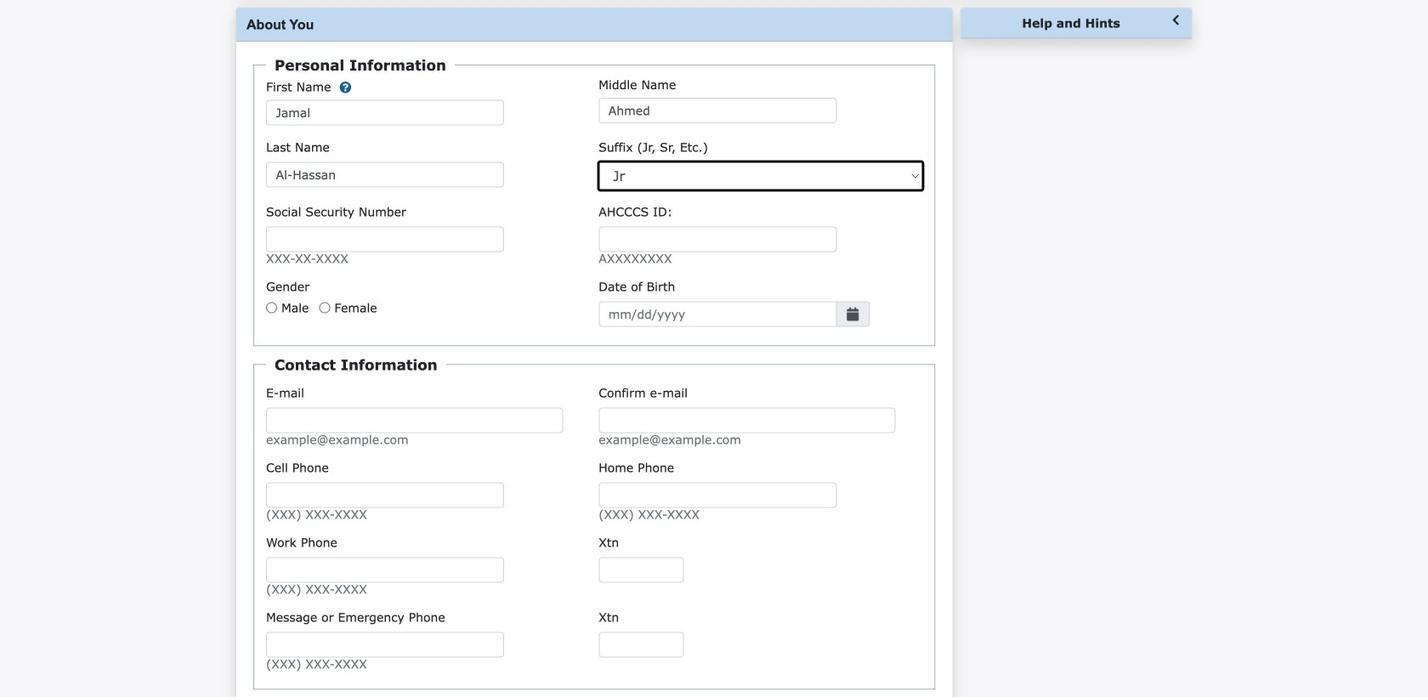Task type: vqa. For each thing, say whether or not it's contained in the screenshot.
arrow alt right icon
no



Task type: locate. For each thing, give the bounding box(es) containing it.
None radio
[[266, 302, 277, 313]]

region
[[236, 7, 954, 697], [961, 7, 1193, 40]]

None text field
[[599, 98, 837, 123], [266, 100, 504, 125], [266, 162, 504, 187], [266, 227, 504, 252], [599, 227, 837, 252], [266, 483, 504, 508], [266, 632, 504, 658], [599, 98, 837, 123], [266, 100, 504, 125], [266, 162, 504, 187], [266, 227, 504, 252], [599, 227, 837, 252], [266, 483, 504, 508], [266, 632, 504, 658]]

2 region from the left
[[961, 7, 1193, 40]]

0 horizontal spatial region
[[236, 7, 954, 697]]

None radio
[[319, 302, 330, 313]]

1 horizontal spatial region
[[961, 7, 1193, 40]]

None text field
[[266, 408, 563, 433], [599, 408, 896, 433], [599, 483, 837, 508], [266, 557, 504, 583], [599, 557, 684, 583], [599, 632, 684, 658], [266, 408, 563, 433], [599, 408, 896, 433], [599, 483, 837, 508], [266, 557, 504, 583], [599, 557, 684, 583], [599, 632, 684, 658]]

1 region from the left
[[236, 7, 954, 697]]

option group
[[262, 272, 595, 327]]



Task type: describe. For each thing, give the bounding box(es) containing it.
chevron down image
[[1170, 15, 1182, 25]]

display hint image
[[340, 82, 352, 94]]

mm/dd/yyyy text field
[[599, 301, 837, 327]]



